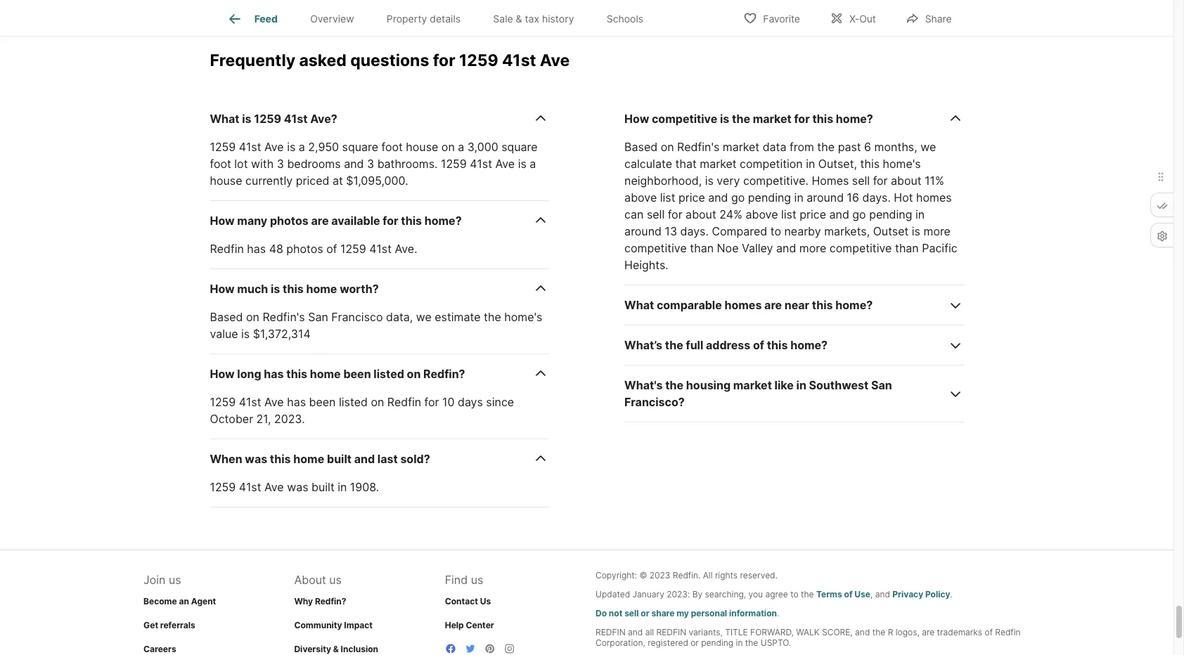 Task type: locate. For each thing, give the bounding box(es) containing it.
full
[[686, 338, 704, 352]]

0 vertical spatial foot
[[382, 140, 403, 154]]

2 horizontal spatial are
[[922, 627, 935, 638]]

uspto.
[[761, 638, 791, 648]]

are inside dropdown button
[[311, 214, 329, 228]]

competitive up the that
[[652, 112, 718, 126]]

based for based on redfin's market data  from the past 6 months, we calculate that market competition in outset, this home's neighborhood, is very competitive. homes sell for about 11% above list price and  go pending in around 16 days. hot homes can  sell for about 24% above list price and  go pending in around 13 days. compared to nearby markets, outset is more competitive than noe valley and more competitive than pacific heights.
[[625, 140, 658, 154]]

41st down 3,000
[[470, 157, 492, 171]]

about up hot
[[891, 174, 922, 188]]

1 vertical spatial above
[[746, 207, 778, 221]]

built
[[327, 452, 352, 466], [312, 480, 335, 494]]

1 vertical spatial based
[[210, 310, 243, 324]]

1 us from the left
[[169, 573, 181, 587]]

2023
[[650, 570, 671, 581]]

home's inside "based on redfin's san francisco data, we estimate the home's value is $1,372,314"
[[505, 310, 543, 324]]

1259 inside "1259 41st ave is a 2,950 square foot house on a 3,000 square foot lot with 3 bedrooms and 3 bathrooms."
[[210, 140, 236, 154]]

1 horizontal spatial was
[[287, 480, 308, 494]]

2 vertical spatial pending
[[701, 638, 734, 648]]

are left the "near"
[[765, 298, 782, 312]]

1 horizontal spatial or
[[691, 638, 699, 648]]

41st
[[502, 51, 536, 70], [284, 112, 308, 126], [239, 140, 261, 154], [470, 157, 492, 171], [369, 242, 392, 256], [239, 395, 261, 409], [239, 480, 261, 494]]

built down when was this home built and last sold?
[[312, 480, 335, 494]]

feed link
[[226, 11, 278, 27]]

lot
[[234, 157, 248, 171]]

1 square from the left
[[342, 140, 378, 154]]

1 horizontal spatial we
[[921, 140, 936, 154]]

san
[[308, 310, 328, 324], [871, 378, 892, 392]]

hot
[[894, 190, 913, 205]]

how for how long has this home been listed on redfin?
[[210, 367, 235, 381]]

home
[[306, 282, 337, 296], [310, 367, 341, 381], [293, 452, 324, 466]]

1259 41st ave was built in 1908.
[[210, 480, 379, 494]]

0 vertical spatial based
[[625, 140, 658, 154]]

0 horizontal spatial was
[[245, 452, 267, 466]]

data,
[[386, 310, 413, 324]]

on down data,
[[407, 367, 421, 381]]

0 horizontal spatial a
[[299, 140, 305, 154]]

0 horizontal spatial square
[[342, 140, 378, 154]]

0 vertical spatial price
[[679, 190, 705, 205]]

the up competition
[[732, 112, 750, 126]]

1 horizontal spatial what
[[625, 298, 654, 312]]

housing
[[686, 378, 731, 392]]

redfin? inside dropdown button
[[423, 367, 465, 381]]

copyright:
[[596, 570, 637, 581]]

foot left lot
[[210, 157, 231, 171]]

is inside "based on redfin's san francisco data, we estimate the home's value is $1,372,314"
[[241, 327, 250, 341]]

how inside dropdown button
[[210, 214, 235, 228]]

built up the 1908. at the left bottom
[[327, 452, 352, 466]]

are right logos,
[[922, 627, 935, 638]]

this down 6 at right top
[[860, 157, 880, 171]]

how left much
[[210, 282, 235, 296]]

21,
[[256, 412, 271, 426]]

searching,
[[705, 589, 746, 600]]

redfin instagram image
[[504, 643, 515, 655]]

based up value
[[210, 310, 243, 324]]

and up $1,095,000. on the left top of the page
[[344, 157, 364, 171]]

41st up lot
[[239, 140, 261, 154]]

sell right not
[[625, 608, 639, 619]]

0 horizontal spatial redfin?
[[315, 596, 346, 607]]

was right when
[[245, 452, 267, 466]]

competition
[[740, 157, 803, 171]]

home up 1259 41st ave has been listed on redfin for 10 days since october 21, 2023.
[[310, 367, 341, 381]]

redfin?
[[423, 367, 465, 381], [315, 596, 346, 607]]

2 horizontal spatial sell
[[852, 174, 870, 188]]

photos
[[270, 214, 309, 228], [286, 242, 323, 256]]

become
[[144, 596, 177, 607]]

market down how competitive is the market for this home?
[[723, 140, 760, 154]]

house down lot
[[210, 174, 242, 188]]

0 vertical spatial was
[[245, 452, 267, 466]]

how long has this home been listed on redfin? button
[[210, 354, 549, 394]]

2 vertical spatial sell
[[625, 608, 639, 619]]

like
[[775, 378, 794, 392]]

2 horizontal spatial redfin
[[995, 627, 1021, 638]]

sale & tax history tab
[[477, 2, 591, 36]]

home's down months,
[[883, 157, 921, 171]]

photos right the 48
[[286, 242, 323, 256]]

this inside based on redfin's market data  from the past 6 months, we calculate that market competition in outset, this home's neighborhood, is very competitive. homes sell for about 11% above list price and  go pending in around 16 days. hot homes can  sell for about 24% above list price and  go pending in around 13 days. compared to nearby markets, outset is more competitive than noe valley and more competitive than pacific heights.
[[860, 157, 880, 171]]

1 horizontal spatial 3
[[367, 157, 374, 171]]

based up calculate at the top
[[625, 140, 658, 154]]

0 vertical spatial about
[[891, 174, 922, 188]]

what comparable homes are near this home? button
[[625, 285, 964, 325]]

listed down 'how long has this home been listed on redfin?'
[[339, 395, 368, 409]]

we inside based on redfin's market data  from the past 6 months, we calculate that market competition in outset, this home's neighborhood, is very competitive. homes sell for about 11% above list price and  go pending in around 16 days. hot homes can  sell for about 24% above list price and  go pending in around 13 days. compared to nearby markets, outset is more competitive than noe valley and more competitive than pacific heights.
[[921, 140, 936, 154]]

and left 'all'
[[628, 627, 643, 638]]

a for 1259 41st ave is a 2,950 square foot house on a 3,000 square foot lot with 3 bedrooms and 3 bathrooms.
[[299, 140, 305, 154]]

how left many
[[210, 214, 235, 228]]

0 horizontal spatial .
[[777, 608, 779, 619]]

home's inside based on redfin's market data  from the past 6 months, we calculate that market competition in outset, this home's neighborhood, is very competitive. homes sell for about 11% above list price and  go pending in around 16 days. hot homes can  sell for about 24% above list price and  go pending in around 13 days. compared to nearby markets, outset is more competitive than noe valley and more competitive than pacific heights.
[[883, 157, 921, 171]]

1 horizontal spatial redfin's
[[677, 140, 720, 154]]

0 vertical spatial been
[[343, 367, 371, 381]]

community impact button
[[294, 620, 373, 631]]

ave down 3,000
[[496, 157, 515, 171]]

are inside dropdown button
[[765, 298, 782, 312]]

0 horizontal spatial redfin's
[[263, 310, 305, 324]]

1259 up lot
[[210, 140, 236, 154]]

pending down personal
[[701, 638, 734, 648]]

& left tax
[[516, 13, 522, 25]]

0 horizontal spatial what
[[210, 112, 240, 126]]

redfin's inside "based on redfin's san francisco data, we estimate the home's value is $1,372,314"
[[263, 310, 305, 324]]

are up redfin has 48 photos of 1259 41st ave.
[[311, 214, 329, 228]]

homes
[[916, 190, 952, 205], [725, 298, 762, 312]]

0 vertical spatial has
[[247, 242, 266, 256]]

41st inside 1259 41st ave is a house currently priced at $1,095,000.
[[470, 157, 492, 171]]

1 vertical spatial we
[[416, 310, 432, 324]]

ave for 1259 41st ave is a 2,950 square foot house on a 3,000 square foot lot with 3 bedrooms and 3 bathrooms.
[[264, 140, 284, 154]]

3 right with
[[277, 157, 284, 171]]

or
[[641, 608, 650, 619], [691, 638, 699, 648]]

0 horizontal spatial to
[[771, 224, 781, 238]]

built inside dropdown button
[[327, 452, 352, 466]]

contact
[[445, 596, 478, 607]]

been inside dropdown button
[[343, 367, 371, 381]]

and inside dropdown button
[[354, 452, 375, 466]]

0 vertical spatial to
[[771, 224, 781, 238]]

1 vertical spatial home
[[310, 367, 341, 381]]

redfin inside redfin and all redfin variants, title forward, walk score, and the r logos, are trademarks of redfin corporation, registered or pending in the uspto.
[[995, 627, 1021, 638]]

is inside 1259 41st ave is a house currently priced at $1,095,000.
[[518, 157, 527, 171]]

1 horizontal spatial square
[[502, 140, 538, 154]]

homes inside dropdown button
[[725, 298, 762, 312]]

redfin? up 10
[[423, 367, 465, 381]]

1 horizontal spatial based
[[625, 140, 658, 154]]

southwest
[[809, 378, 869, 392]]

or right registered on the right bottom
[[691, 638, 699, 648]]

&
[[516, 13, 522, 25], [333, 644, 339, 655]]

3,000
[[468, 140, 498, 154]]

0 vertical spatial photos
[[270, 214, 309, 228]]

above up can
[[625, 190, 657, 205]]

are inside redfin and all redfin variants, title forward, walk score, and the r logos, are trademarks of redfin corporation, registered or pending in the uspto.
[[922, 627, 935, 638]]

for down months,
[[873, 174, 888, 188]]

the left uspto.
[[745, 638, 758, 648]]

was down when was this home built and last sold?
[[287, 480, 308, 494]]

2 vertical spatial has
[[287, 395, 306, 409]]

x-out
[[850, 12, 876, 24]]

is inside dropdown button
[[271, 282, 280, 296]]

pending up outset
[[869, 207, 913, 221]]

2 horizontal spatial us
[[471, 573, 483, 587]]

overview tab
[[294, 2, 370, 36]]

than left the noe
[[690, 241, 714, 255]]

1 vertical spatial built
[[312, 480, 335, 494]]

on left 3,000
[[442, 140, 455, 154]]

1 horizontal spatial sell
[[647, 207, 665, 221]]

on inside based on redfin's market data  from the past 6 months, we calculate that market competition in outset, this home's neighborhood, is very competitive. homes sell for about 11% above list price and  go pending in around 16 days. hot homes can  sell for about 24% above list price and  go pending in around 13 days. compared to nearby markets, outset is more competitive than noe valley and more competitive than pacific heights.
[[661, 140, 674, 154]]

ave inside 1259 41st ave is a house currently priced at $1,095,000.
[[496, 157, 515, 171]]

redfin? up community impact button
[[315, 596, 346, 607]]

home for worth?
[[306, 282, 337, 296]]

on inside "based on redfin's san francisco data, we estimate the home's value is $1,372,314"
[[246, 310, 260, 324]]

ave for 1259 41st ave is a house currently priced at $1,095,000.
[[496, 157, 515, 171]]

calculate
[[625, 157, 672, 171]]

been
[[343, 367, 371, 381], [309, 395, 336, 409]]

nearby
[[785, 224, 821, 238]]

this right the "near"
[[812, 298, 833, 312]]

has inside dropdown button
[[264, 367, 284, 381]]

been inside 1259 41st ave has been listed on redfin for 10 days since october 21, 2023.
[[309, 395, 336, 409]]

get
[[144, 620, 158, 631]]

for inside 1259 41st ave has been listed on redfin for 10 days since october 21, 2023.
[[425, 395, 439, 409]]

an
[[179, 596, 189, 607]]

has right long
[[264, 367, 284, 381]]

home inside how much is this home worth? dropdown button
[[306, 282, 337, 296]]

1259
[[459, 51, 498, 70], [254, 112, 281, 126], [210, 140, 236, 154], [441, 157, 467, 171], [340, 242, 366, 256], [210, 395, 236, 409], [210, 480, 236, 494]]

2 3 from the left
[[367, 157, 374, 171]]

1 vertical spatial days.
[[681, 224, 709, 238]]

pending inside redfin and all redfin variants, title forward, walk score, and the r logos, are trademarks of redfin corporation, registered or pending in the uspto.
[[701, 638, 734, 648]]

how for how much is this home worth?
[[210, 282, 235, 296]]

history
[[542, 13, 574, 25]]

is inside "1259 41st ave is a 2,950 square foot house on a 3,000 square foot lot with 3 bedrooms and 3 bathrooms."
[[287, 140, 296, 154]]

0 vertical spatial home
[[306, 282, 337, 296]]

days. right the 13
[[681, 224, 709, 238]]

us right about
[[329, 573, 342, 587]]

home? up past
[[836, 112, 873, 126]]

1 vertical spatial foot
[[210, 157, 231, 171]]

1 vertical spatial has
[[264, 367, 284, 381]]

how for how competitive is the market for this home?
[[625, 112, 649, 126]]

photos inside dropdown button
[[270, 214, 309, 228]]

how many photos are available for this home? button
[[210, 201, 549, 240]]

1 vertical spatial house
[[210, 174, 242, 188]]

0 horizontal spatial above
[[625, 190, 657, 205]]

ave inside 1259 41st ave has been listed on redfin for 10 days since october 21, 2023.
[[264, 395, 284, 409]]

this inside dropdown button
[[283, 282, 304, 296]]

1259 down when
[[210, 480, 236, 494]]

around down homes at the right top of page
[[807, 190, 844, 205]]

the up francisco?
[[665, 378, 684, 392]]

redfin facebook image
[[445, 643, 456, 655]]

and inside "1259 41st ave is a 2,950 square foot house on a 3,000 square foot lot with 3 bedrooms and 3 bathrooms."
[[344, 157, 364, 171]]

noe
[[717, 241, 739, 255]]

house inside "1259 41st ave is a 2,950 square foot house on a 3,000 square foot lot with 3 bedrooms and 3 bathrooms."
[[406, 140, 438, 154]]

this inside dropdown button
[[401, 214, 422, 228]]

frequently
[[210, 51, 295, 70]]

bedrooms
[[287, 157, 341, 171]]

2 vertical spatial home
[[293, 452, 324, 466]]

home?
[[836, 112, 873, 126], [425, 214, 462, 228], [836, 298, 873, 312], [791, 338, 828, 352]]

2 vertical spatial redfin
[[995, 627, 1021, 638]]

1259 inside 1259 41st ave is a house currently priced at $1,095,000.
[[441, 157, 467, 171]]

1 redfin from the left
[[596, 627, 626, 638]]

a inside 1259 41st ave is a house currently priced at $1,095,000.
[[530, 157, 536, 171]]

1 horizontal spatial foot
[[382, 140, 403, 154]]

that
[[676, 157, 697, 171]]

1 horizontal spatial than
[[895, 241, 919, 255]]

use
[[855, 589, 871, 600]]

0 vertical spatial what
[[210, 112, 240, 126]]

1259 down the available
[[340, 242, 366, 256]]

0 vertical spatial redfin's
[[677, 140, 720, 154]]

share
[[652, 608, 675, 619]]

& right the diversity
[[333, 644, 339, 655]]

3 us from the left
[[471, 573, 483, 587]]

the inside what's the housing market like in southwest san francisco?
[[665, 378, 684, 392]]

0 vertical spatial sell
[[852, 174, 870, 188]]

1259 41st ave has been listed on redfin for 10 days since october 21, 2023.
[[210, 395, 514, 426]]

pending
[[748, 190, 791, 205], [869, 207, 913, 221], [701, 638, 734, 648]]

when was this home built and last sold?
[[210, 452, 430, 466]]

6
[[864, 140, 871, 154]]

in inside what's the housing market like in southwest san francisco?
[[797, 378, 807, 392]]

0 vertical spatial home's
[[883, 157, 921, 171]]

0 vertical spatial above
[[625, 190, 657, 205]]

16
[[847, 190, 859, 205]]

redfin's inside based on redfin's market data  from the past 6 months, we calculate that market competition in outset, this home's neighborhood, is very competitive. homes sell for about 11% above list price and  go pending in around 16 days. hot homes can  sell for about 24% above list price and  go pending in around 13 days. compared to nearby markets, outset is more competitive than noe valley and more competitive than pacific heights.
[[677, 140, 720, 154]]

home? down the "near"
[[791, 338, 828, 352]]

how up calculate at the top
[[625, 112, 649, 126]]

ave up 21,
[[264, 395, 284, 409]]

the right estimate
[[484, 310, 501, 324]]

to up valley
[[771, 224, 781, 238]]

how inside dropdown button
[[210, 282, 235, 296]]

price
[[679, 190, 705, 205], [800, 207, 826, 221]]

0 vertical spatial redfin
[[210, 242, 244, 256]]

redfin down the share at the right
[[657, 627, 687, 638]]

was
[[245, 452, 267, 466], [287, 480, 308, 494]]

redfin
[[210, 242, 244, 256], [387, 395, 421, 409], [995, 627, 1021, 638]]

go
[[731, 190, 745, 205], [853, 207, 866, 221]]

0 vertical spatial redfin?
[[423, 367, 465, 381]]

we right months,
[[921, 140, 936, 154]]

pending down "competitive."
[[748, 190, 791, 205]]

& inside sale & tax history tab
[[516, 13, 522, 25]]

price down neighborhood,
[[679, 190, 705, 205]]

1 vertical spatial redfin's
[[263, 310, 305, 324]]

1 horizontal spatial been
[[343, 367, 371, 381]]

for up "ave."
[[383, 214, 399, 228]]

listed up 1259 41st ave has been listed on redfin for 10 days since october 21, 2023.
[[374, 367, 404, 381]]

the left full
[[665, 338, 683, 352]]

1 vertical spatial listed
[[339, 395, 368, 409]]

0 vertical spatial or
[[641, 608, 650, 619]]

0 vertical spatial we
[[921, 140, 936, 154]]

1 vertical spatial homes
[[725, 298, 762, 312]]

to inside based on redfin's market data  from the past 6 months, we calculate that market competition in outset, this home's neighborhood, is very competitive. homes sell for about 11% above list price and  go pending in around 16 days. hot homes can  sell for about 24% above list price and  go pending in around 13 days. compared to nearby markets, outset is more competitive than noe valley and more competitive than pacific heights.
[[771, 224, 781, 238]]

of right address
[[753, 338, 765, 352]]

based on redfin's market data  from the past 6 months, we calculate that market competition in outset, this home's neighborhood, is very competitive. homes sell for about 11% above list price and  go pending in around 16 days. hot homes can  sell for about 24% above list price and  go pending in around 13 days. compared to nearby markets, outset is more competitive than noe valley and more competitive than pacific heights.
[[625, 140, 958, 272]]

0 horizontal spatial list
[[660, 190, 676, 205]]

price up nearby
[[800, 207, 826, 221]]

1 than from the left
[[690, 241, 714, 255]]

redfin right trademarks
[[995, 627, 1021, 638]]

terms
[[817, 589, 842, 600]]

2023.
[[274, 412, 305, 426]]

2 horizontal spatial pending
[[869, 207, 913, 221]]

1 vertical spatial or
[[691, 638, 699, 648]]

ave down when was this home built and last sold?
[[264, 480, 284, 494]]

in down information
[[736, 638, 743, 648]]

ave up with
[[264, 140, 284, 154]]

1 horizontal spatial listed
[[374, 367, 404, 381]]

. down agree
[[777, 608, 779, 619]]

market left "like"
[[733, 378, 772, 392]]

impact
[[344, 620, 373, 631]]

1 vertical spatial list
[[781, 207, 797, 221]]

you
[[749, 589, 763, 600]]

1 horizontal spatial around
[[807, 190, 844, 205]]

foot
[[382, 140, 403, 154], [210, 157, 231, 171]]

1 horizontal spatial redfin
[[657, 627, 687, 638]]

what's the full address of this home?
[[625, 338, 828, 352]]

0 vertical spatial listed
[[374, 367, 404, 381]]

more up pacific
[[924, 224, 951, 238]]

a for 1259 41st ave is a house currently priced at $1,095,000.
[[530, 157, 536, 171]]

was inside dropdown button
[[245, 452, 267, 466]]

2 vertical spatial are
[[922, 627, 935, 638]]

competitive.
[[743, 174, 809, 188]]

the inside based on redfin's market data  from the past 6 months, we calculate that market competition in outset, this home's neighborhood, is very competitive. homes sell for about 11% above list price and  go pending in around 16 days. hot homes can  sell for about 24% above list price and  go pending in around 13 days. compared to nearby markets, outset is more competitive than noe valley and more competitive than pacific heights.
[[818, 140, 835, 154]]

above up compared on the top right of page
[[746, 207, 778, 221]]

1 horizontal spatial more
[[924, 224, 951, 238]]

heights.
[[625, 258, 669, 272]]

0 horizontal spatial redfin
[[596, 627, 626, 638]]

0 horizontal spatial &
[[333, 644, 339, 655]]

above
[[625, 190, 657, 205], [746, 207, 778, 221]]

tab list containing feed
[[210, 0, 671, 36]]

redfin down how long has this home been listed on redfin? dropdown button
[[387, 395, 421, 409]]

questions
[[350, 51, 429, 70]]

1259 up october
[[210, 395, 236, 409]]

home inside when was this home built and last sold? dropdown button
[[293, 452, 324, 466]]

for up the 13
[[668, 207, 683, 221]]

house inside 1259 41st ave is a house currently priced at $1,095,000.
[[210, 174, 242, 188]]

sell up 16
[[852, 174, 870, 188]]

2 us from the left
[[329, 573, 342, 587]]

what is 1259 41st ave? button
[[210, 99, 549, 138]]

us for about us
[[329, 573, 342, 587]]

1 3 from the left
[[277, 157, 284, 171]]

san inside "based on redfin's san francisco data, we estimate the home's value is $1,372,314"
[[308, 310, 328, 324]]

0 vertical spatial house
[[406, 140, 438, 154]]

0 horizontal spatial about
[[686, 207, 717, 221]]

0 horizontal spatial pending
[[701, 638, 734, 648]]

2 horizontal spatial a
[[530, 157, 536, 171]]

0 vertical spatial .
[[951, 589, 953, 600]]

41st up 21,
[[239, 395, 261, 409]]

has inside 1259 41st ave has been listed on redfin for 10 days since october 21, 2023.
[[287, 395, 306, 409]]

on down much
[[246, 310, 260, 324]]

1 horizontal spatial redfin
[[387, 395, 421, 409]]

1 horizontal spatial redfin?
[[423, 367, 465, 381]]

based inside based on redfin's market data  from the past 6 months, we calculate that market competition in outset, this home's neighborhood, is very competitive. homes sell for about 11% above list price and  go pending in around 16 days. hot homes can  sell for about 24% above list price and  go pending in around 13 days. compared to nearby markets, outset is more competitive than noe valley and more competitive than pacific heights.
[[625, 140, 658, 154]]

1 vertical spatial sell
[[647, 207, 665, 221]]

what comparable homes are near this home?
[[625, 298, 873, 312]]

home up 1259 41st ave was built in 1908.
[[293, 452, 324, 466]]

0 horizontal spatial listed
[[339, 395, 368, 409]]

list
[[660, 190, 676, 205], [781, 207, 797, 221]]

january
[[633, 589, 665, 600]]

1 horizontal spatial price
[[800, 207, 826, 221]]

of
[[326, 242, 337, 256], [753, 338, 765, 352], [844, 589, 853, 600], [985, 627, 993, 638]]

0 horizontal spatial than
[[690, 241, 714, 255]]

this up "ave."
[[401, 214, 422, 228]]

and left last
[[354, 452, 375, 466]]

1 horizontal spatial above
[[746, 207, 778, 221]]

1 horizontal spatial &
[[516, 13, 522, 25]]

home inside how long has this home been listed on redfin? dropdown button
[[310, 367, 341, 381]]

what for what is 1259 41st ave?
[[210, 112, 240, 126]]

francisco
[[331, 310, 383, 324]]

forward,
[[751, 627, 794, 638]]

redfin twitter image
[[465, 643, 476, 655]]

of inside redfin and all redfin variants, title forward, walk score, and the r logos, are trademarks of redfin corporation, registered or pending in the uspto.
[[985, 627, 993, 638]]

0 horizontal spatial around
[[625, 224, 662, 238]]

0 horizontal spatial 3
[[277, 157, 284, 171]]

us right join
[[169, 573, 181, 587]]

1 horizontal spatial pending
[[748, 190, 791, 205]]

than down outset
[[895, 241, 919, 255]]

x-
[[850, 12, 860, 24]]

tab list
[[210, 0, 671, 36]]

1259 inside dropdown button
[[254, 112, 281, 126]]

my
[[677, 608, 689, 619]]

ave inside "1259 41st ave is a 2,950 square foot house on a 3,000 square foot lot with 3 bedrooms and 3 bathrooms."
[[264, 140, 284, 154]]

since
[[486, 395, 514, 409]]

1 vertical spatial .
[[777, 608, 779, 619]]

24%
[[720, 207, 743, 221]]

based inside "based on redfin's san francisco data, we estimate the home's value is $1,372,314"
[[210, 310, 243, 324]]

us right "find"
[[471, 573, 483, 587]]



Task type: describe. For each thing, give the bounding box(es) containing it.
or inside redfin and all redfin variants, title forward, walk score, and the r logos, are trademarks of redfin corporation, registered or pending in the uspto.
[[691, 638, 699, 648]]

in down from
[[806, 157, 815, 171]]

at
[[333, 174, 343, 188]]

share
[[925, 12, 952, 24]]

do not sell or share my personal information link
[[596, 608, 777, 619]]

why
[[294, 596, 313, 607]]

francisco?
[[625, 395, 685, 409]]

competitive up heights.
[[625, 241, 687, 255]]

x-out button
[[818, 3, 888, 32]]

in down "competitive."
[[794, 190, 804, 205]]

the left r
[[873, 627, 886, 638]]

41st inside 1259 41st ave has been listed on redfin for 10 days since october 21, 2023.
[[239, 395, 261, 409]]

home? inside dropdown button
[[425, 214, 462, 228]]

many
[[237, 214, 267, 228]]

near
[[785, 298, 810, 312]]

1 horizontal spatial a
[[458, 140, 464, 154]]

0 horizontal spatial redfin
[[210, 242, 244, 256]]

asked
[[299, 51, 347, 70]]

long
[[237, 367, 261, 381]]

about
[[294, 573, 326, 587]]

this down $1,372,314
[[286, 367, 307, 381]]

agent
[[191, 596, 216, 607]]

homes inside based on redfin's market data  from the past 6 months, we calculate that market competition in outset, this home's neighborhood, is very competitive. homes sell for about 11% above list price and  go pending in around 16 days. hot homes can  sell for about 24% above list price and  go pending in around 13 days. compared to nearby markets, outset is more competitive than noe valley and more competitive than pacific heights.
[[916, 190, 952, 205]]

41st down when
[[239, 480, 261, 494]]

ave for 1259 41st ave has been listed on redfin for 10 days since october 21, 2023.
[[264, 395, 284, 409]]

listed inside dropdown button
[[374, 367, 404, 381]]

$1,095,000.
[[346, 174, 408, 188]]

0 horizontal spatial sell
[[625, 608, 639, 619]]

this up "like"
[[767, 338, 788, 352]]

and right ,
[[875, 589, 890, 600]]

get referrals button
[[144, 620, 195, 631]]

compared
[[712, 224, 767, 238]]

1 horizontal spatial list
[[781, 207, 797, 221]]

competitive inside dropdown button
[[652, 112, 718, 126]]

priced
[[296, 174, 329, 188]]

how much is this home worth? button
[[210, 269, 549, 309]]

last
[[378, 452, 398, 466]]

& for diversity
[[333, 644, 339, 655]]

0 vertical spatial days.
[[863, 190, 891, 205]]

careers button
[[144, 644, 176, 655]]

1259 41st ave is a house currently priced at $1,095,000.
[[210, 157, 536, 188]]

this up from
[[813, 112, 834, 126]]

title
[[725, 627, 748, 638]]

41st inside "1259 41st ave is a 2,950 square foot house on a 3,000 square foot lot with 3 bedrooms and 3 bathrooms."
[[239, 140, 261, 154]]

when was this home built and last sold? button
[[210, 439, 549, 479]]

of left use
[[844, 589, 853, 600]]

san inside what's the housing market like in southwest san francisco?
[[871, 378, 892, 392]]

& for sale
[[516, 13, 522, 25]]

overview
[[310, 13, 354, 25]]

do not sell or share my personal information .
[[596, 608, 779, 619]]

of down 'how many photos are available for this home?'
[[326, 242, 337, 256]]

redfin.
[[673, 570, 701, 581]]

for inside dropdown button
[[794, 112, 810, 126]]

and right score,
[[855, 627, 870, 638]]

how many photos are available for this home?
[[210, 214, 462, 228]]

market inside what's the housing market like in southwest san francisco?
[[733, 378, 772, 392]]

built for was
[[312, 480, 335, 494]]

on inside 1259 41st ave has been listed on redfin for 10 days since october 21, 2023.
[[371, 395, 384, 409]]

logos,
[[896, 627, 920, 638]]

competitive down markets,
[[830, 241, 892, 255]]

outset
[[873, 224, 909, 238]]

corporation,
[[596, 638, 646, 648]]

valley
[[742, 241, 773, 255]]

redfin pinterest image
[[484, 643, 496, 655]]

favorite button
[[732, 3, 812, 32]]

registered
[[648, 638, 688, 648]]

41st down tax
[[502, 51, 536, 70]]

home? right the "near"
[[836, 298, 873, 312]]

0 vertical spatial more
[[924, 224, 951, 238]]

redfin inside 1259 41st ave has been listed on redfin for 10 days since october 21, 2023.
[[387, 395, 421, 409]]

1 horizontal spatial .
[[951, 589, 953, 600]]

currently
[[245, 174, 293, 188]]

much
[[237, 282, 268, 296]]

ave down history
[[540, 51, 570, 70]]

41st left "ave."
[[369, 242, 392, 256]]

feed
[[254, 13, 278, 25]]

about us
[[294, 573, 342, 587]]

41st inside dropdown button
[[284, 112, 308, 126]]

tax
[[525, 13, 539, 25]]

2 than from the left
[[895, 241, 919, 255]]

0 horizontal spatial more
[[800, 241, 827, 255]]

what's the full address of this home? button
[[625, 325, 964, 366]]

2,950
[[308, 140, 339, 154]]

referrals
[[160, 620, 195, 631]]

the inside "based on redfin's san francisco data, we estimate the home's value is $1,372,314"
[[484, 310, 501, 324]]

in up pacific
[[916, 207, 925, 221]]

property details
[[387, 13, 461, 25]]

walk
[[796, 627, 820, 638]]

copyright: © 2023 redfin. all rights reserved.
[[596, 570, 778, 581]]

this up 1259 41st ave was built in 1908.
[[270, 452, 291, 466]]

rights
[[715, 570, 738, 581]]

2 redfin from the left
[[657, 627, 687, 638]]

and down nearby
[[776, 241, 796, 255]]

r
[[888, 627, 893, 638]]

the left terms at the right of page
[[801, 589, 814, 600]]

of inside dropdown button
[[753, 338, 765, 352]]

1 vertical spatial was
[[287, 480, 308, 494]]

0 horizontal spatial foot
[[210, 157, 231, 171]]

help center
[[445, 620, 494, 631]]

how long has this home been listed on redfin?
[[210, 367, 465, 381]]

based on redfin's san francisco data, we estimate the home's value is $1,372,314
[[210, 310, 543, 341]]

for down details
[[433, 51, 455, 70]]

0 horizontal spatial or
[[641, 608, 650, 619]]

find us
[[445, 573, 483, 587]]

redfin's for that
[[677, 140, 720, 154]]

what's
[[625, 378, 663, 392]]

become an agent button
[[144, 596, 216, 607]]

0 vertical spatial pending
[[748, 190, 791, 205]]

how much is this home worth?
[[210, 282, 379, 296]]

1 horizontal spatial to
[[791, 589, 799, 600]]

schools tab
[[591, 2, 660, 36]]

listed inside 1259 41st ave has been listed on redfin for 10 days since october 21, 2023.
[[339, 395, 368, 409]]

us for join us
[[169, 573, 181, 587]]

1 vertical spatial pending
[[869, 207, 913, 221]]

©
[[640, 570, 647, 581]]

redfin's for $1,372,314
[[263, 310, 305, 324]]

from
[[790, 140, 814, 154]]

we inside "based on redfin's san francisco data, we estimate the home's value is $1,372,314"
[[416, 310, 432, 324]]

and down very
[[708, 190, 728, 205]]

1 vertical spatial around
[[625, 224, 662, 238]]

1 vertical spatial about
[[686, 207, 717, 221]]

community
[[294, 620, 342, 631]]

property details tab
[[370, 2, 477, 36]]

us for find us
[[471, 573, 483, 587]]

what is 1259 41st ave?
[[210, 112, 337, 126]]

1 horizontal spatial go
[[853, 207, 866, 221]]

1 horizontal spatial about
[[891, 174, 922, 188]]

1 vertical spatial photos
[[286, 242, 323, 256]]

out
[[860, 12, 876, 24]]

ave for 1259 41st ave was built in 1908.
[[264, 480, 284, 494]]

reserved.
[[740, 570, 778, 581]]

built for home
[[327, 452, 352, 466]]

center
[[466, 620, 494, 631]]

1259 down sale
[[459, 51, 498, 70]]

how for how many photos are available for this home?
[[210, 214, 235, 228]]

score,
[[822, 627, 853, 638]]

and up markets,
[[830, 207, 850, 221]]

what for what comparable homes are near this home?
[[625, 298, 654, 312]]

how competitive is the market for this home?
[[625, 112, 873, 126]]

policy
[[926, 589, 951, 600]]

sold?
[[400, 452, 430, 466]]

are for available
[[311, 214, 329, 228]]

for inside dropdown button
[[383, 214, 399, 228]]

privacy
[[893, 589, 924, 600]]

favorite
[[763, 12, 800, 24]]

are for near
[[765, 298, 782, 312]]

$1,372,314
[[253, 327, 311, 341]]

help center button
[[445, 620, 494, 631]]

bathrooms.
[[377, 157, 438, 171]]

can
[[625, 207, 644, 221]]

what's the housing market like in southwest san francisco?
[[625, 378, 892, 409]]

on inside dropdown button
[[407, 367, 421, 381]]

outset,
[[819, 157, 857, 171]]

based for based on redfin's san francisco data, we estimate the home's value is $1,372,314
[[210, 310, 243, 324]]

0 horizontal spatial price
[[679, 190, 705, 205]]

on inside "1259 41st ave is a 2,950 square foot house on a 3,000 square foot lot with 3 bedrooms and 3 bathrooms."
[[442, 140, 455, 154]]

0 vertical spatial around
[[807, 190, 844, 205]]

all
[[703, 570, 713, 581]]

all
[[645, 627, 654, 638]]

comparable
[[657, 298, 722, 312]]

address
[[706, 338, 751, 352]]

data
[[763, 140, 787, 154]]

1259 41st ave is a 2,950 square foot house on a 3,000 square foot lot with 3 bedrooms and 3 bathrooms.
[[210, 140, 538, 171]]

0 vertical spatial go
[[731, 190, 745, 205]]

market inside dropdown button
[[753, 112, 792, 126]]

1259 inside 1259 41st ave has been listed on redfin for 10 days since october 21, 2023.
[[210, 395, 236, 409]]

2 square from the left
[[502, 140, 538, 154]]

in left the 1908. at the left bottom
[[338, 480, 347, 494]]

market up very
[[700, 157, 737, 171]]

not
[[609, 608, 623, 619]]

join
[[144, 573, 166, 587]]

home for been
[[310, 367, 341, 381]]

in inside redfin and all redfin variants, title forward, walk score, and the r logos, are trademarks of redfin corporation, registered or pending in the uspto.
[[736, 638, 743, 648]]

property
[[387, 13, 427, 25]]



Task type: vqa. For each thing, say whether or not it's contained in the screenshot.
$1,372,314
yes



